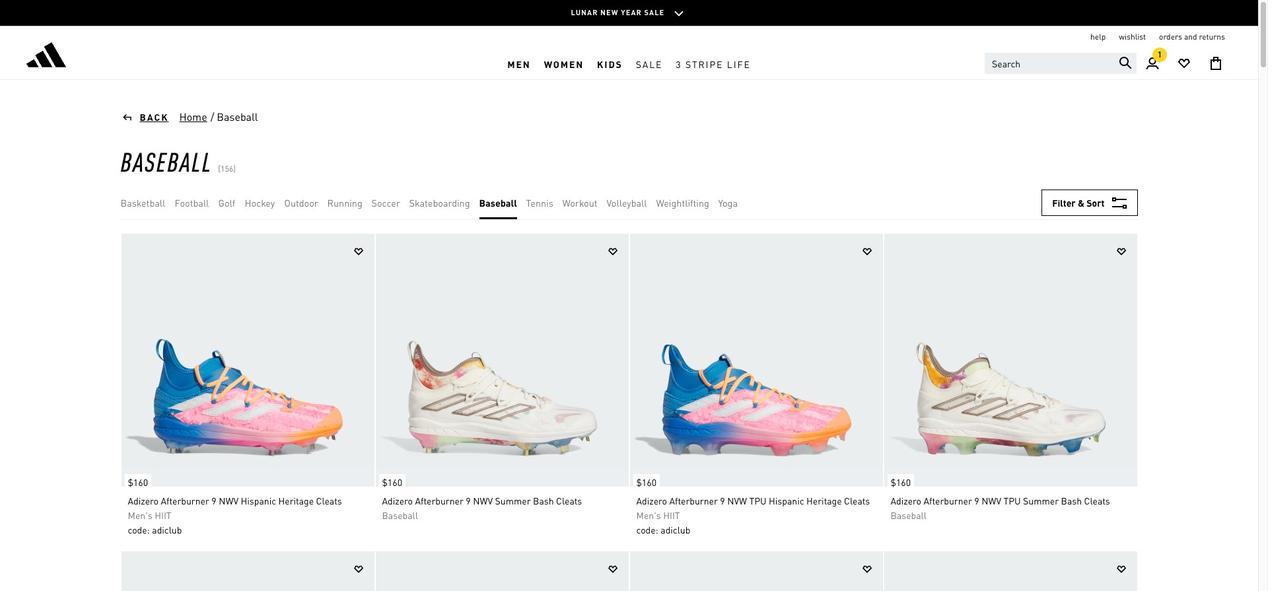 Task type: vqa. For each thing, say whether or not it's contained in the screenshot.
TPU inside Adizero Afterburner 9 Nvw Tpu Hispanic Heritage Cleats Men'S Hiit Code: Adiclub
yes



Task type: locate. For each thing, give the bounding box(es) containing it.
afterburner inside adizero afterburner 9 nwv hispanic heritage cleats men's hiit code: adiclub
[[161, 495, 209, 507]]

9 inside adizero afterburner 9 nwv tpu summer bash cleats baseball
[[975, 495, 980, 507]]

nwv inside adizero afterburner 9 nwv tpu summer bash cleats baseball
[[982, 495, 1002, 507]]

men's baseball blue adizero afterburner 9 nwv cleats image
[[630, 552, 883, 591], [884, 552, 1137, 591]]

adizero for adizero afterburner 9 nwv tpu summer bash cleats baseball
[[891, 495, 922, 507]]

men's inside adizero afterburner 9 nvw tpu hispanic heritage cleats men's hiit code: adiclub
[[637, 509, 661, 521]]

9 inside adizero afterburner 9 nvw tpu hispanic heritage cleats men's hiit code: adiclub
[[720, 495, 725, 507]]

2 horizontal spatial nwv
[[982, 495, 1002, 507]]

4 cleats from the left
[[1085, 495, 1110, 507]]

men's baseball grey adizero afterburner 9 nwv cleats image
[[376, 552, 629, 591]]

1 horizontal spatial hispanic
[[769, 495, 804, 507]]

weightlifting
[[656, 197, 710, 209]]

0 horizontal spatial hispanic
[[241, 495, 276, 507]]

afterburner for adizero afterburner 9 nvw tpu hispanic heritage cleats men's hiit code: adiclub
[[670, 495, 718, 507]]

1 cleats from the left
[[316, 495, 342, 507]]

nwv inside adizero afterburner 9 nwv hispanic heritage cleats men's hiit code: adiclub
[[219, 495, 239, 507]]

0 horizontal spatial code:
[[128, 524, 150, 536]]

1 horizontal spatial adiclub
[[661, 524, 691, 536]]

1 adizero from the left
[[128, 495, 159, 507]]

2 hiit from the left
[[663, 509, 680, 521]]

outdoor link
[[284, 196, 318, 210]]

3 $160 from the left
[[637, 476, 657, 488]]

2 $160 from the left
[[382, 476, 402, 488]]

1 $160 link from the left
[[121, 468, 151, 490]]

3 $160 link from the left
[[630, 468, 660, 490]]

adiclub
[[152, 524, 182, 536], [661, 524, 691, 536]]

9 for summer
[[975, 495, 980, 507]]

basketball link
[[121, 196, 165, 210]]

Search field
[[985, 53, 1137, 74]]

2 adiclub from the left
[[661, 524, 691, 536]]

sale left 3
[[636, 58, 663, 70]]

heritage inside adizero afterburner 9 nwv hispanic heritage cleats men's hiit code: adiclub
[[278, 495, 314, 507]]

1 hiit from the left
[[155, 509, 171, 521]]

cleats inside adizero afterburner 9 nwv hispanic heritage cleats men's hiit code: adiclub
[[316, 495, 342, 507]]

yoga
[[718, 197, 738, 209]]

summer
[[495, 495, 531, 507], [1023, 495, 1059, 507]]

[156]
[[218, 164, 236, 174]]

sale link
[[629, 48, 670, 79]]

hispanic inside adizero afterburner 9 nwv hispanic heritage cleats men's hiit code: adiclub
[[241, 495, 276, 507]]

0 horizontal spatial heritage
[[278, 495, 314, 507]]

hockey
[[245, 197, 275, 209]]

2 bash from the left
[[1061, 495, 1082, 507]]

1 $160 from the left
[[128, 476, 148, 488]]

1 adiclub from the left
[[152, 524, 182, 536]]

baseball link
[[479, 196, 517, 210]]

9 inside adizero afterburner 9 nwv hispanic heritage cleats men's hiit code: adiclub
[[212, 495, 217, 507]]

returns
[[1199, 32, 1226, 42]]

home link
[[179, 109, 208, 125]]

4 adizero from the left
[[891, 495, 922, 507]]

adizero inside adizero afterburner 9 nwv summer bash cleats baseball
[[382, 495, 413, 507]]

1 vertical spatial sale
[[636, 58, 663, 70]]

3
[[676, 58, 682, 70]]

new
[[601, 8, 619, 17]]

$160
[[128, 476, 148, 488], [382, 476, 402, 488], [637, 476, 657, 488], [891, 476, 911, 488]]

1 afterburner from the left
[[161, 495, 209, 507]]

$160 for adizero afterburner 9 nwv hispanic heritage cleats
[[128, 476, 148, 488]]

women
[[544, 58, 584, 70]]

3 stripe life link
[[670, 48, 758, 79]]

0 horizontal spatial tpu
[[750, 495, 767, 507]]

0 horizontal spatial hiit
[[155, 509, 171, 521]]

adizero for adizero afterburner 9 nwv summer bash cleats baseball
[[382, 495, 413, 507]]

bash
[[533, 495, 554, 507], [1061, 495, 1082, 507]]

summer inside adizero afterburner 9 nwv tpu summer bash cleats baseball
[[1023, 495, 1059, 507]]

sale inside 'link'
[[636, 58, 663, 70]]

2 code: from the left
[[637, 524, 659, 536]]

2 afterburner from the left
[[415, 495, 464, 507]]

0 horizontal spatial bash
[[533, 495, 554, 507]]

1 9 from the left
[[212, 495, 217, 507]]

1 heritage from the left
[[278, 495, 314, 507]]

sale right year
[[644, 8, 665, 17]]

1 horizontal spatial men's baseball blue adizero afterburner 9 nwv cleats image
[[884, 552, 1137, 591]]

adizero inside adizero afterburner 9 nwv hispanic heritage cleats men's hiit code: adiclub
[[128, 495, 159, 507]]

3 9 from the left
[[720, 495, 725, 507]]

sort
[[1087, 197, 1105, 209]]

2 men's from the left
[[637, 509, 661, 521]]

1 men's from the left
[[128, 509, 152, 521]]

nwv
[[219, 495, 239, 507], [473, 495, 493, 507], [982, 495, 1002, 507]]

nwv for hispanic
[[219, 495, 239, 507]]

1 horizontal spatial bash
[[1061, 495, 1082, 507]]

4 9 from the left
[[975, 495, 980, 507]]

nwv for summer
[[473, 495, 493, 507]]

list
[[121, 186, 748, 219]]

adizero afterburner 9 nwv hispanic heritage cleats men's hiit code: adiclub
[[128, 495, 342, 536]]

0 horizontal spatial adiclub
[[152, 524, 182, 536]]

tennis link
[[526, 196, 554, 210]]

0 horizontal spatial men's baseball blue adizero afterburner 9 nwv cleats image
[[630, 552, 883, 591]]

1 code: from the left
[[128, 524, 150, 536]]

adizero for adizero afterburner 9 nvw tpu hispanic heritage cleats men's hiit code: adiclub
[[637, 495, 667, 507]]

2 tpu from the left
[[1004, 495, 1021, 507]]

hiit
[[155, 509, 171, 521], [663, 509, 680, 521]]

$160 for adizero afterburner 9 nvw tpu hispanic heritage cleats
[[637, 476, 657, 488]]

1 horizontal spatial tpu
[[1004, 495, 1021, 507]]

bash inside adizero afterburner 9 nwv tpu summer bash cleats baseball
[[1061, 495, 1082, 507]]

tpu inside adizero afterburner 9 nwv tpu summer bash cleats baseball
[[1004, 495, 1021, 507]]

bash inside adizero afterburner 9 nwv summer bash cleats baseball
[[533, 495, 554, 507]]

$160 link for adizero afterburner 9 nvw tpu hispanic heritage cleats
[[630, 468, 660, 490]]

1 tpu from the left
[[750, 495, 767, 507]]

baseball
[[217, 110, 258, 124], [121, 144, 212, 178], [479, 197, 517, 209], [382, 509, 418, 521], [891, 509, 927, 521]]

0 horizontal spatial men's
[[128, 509, 152, 521]]

lunar
[[571, 8, 598, 17]]

4 $160 link from the left
[[884, 468, 914, 490]]

1 horizontal spatial hiit
[[663, 509, 680, 521]]

hispanic
[[241, 495, 276, 507], [769, 495, 804, 507]]

adizero afterburner 9 nwv tpu summer bash cleats baseball
[[891, 495, 1110, 521]]

wishlist link
[[1119, 32, 1146, 42]]

1 horizontal spatial summer
[[1023, 495, 1059, 507]]

2 men's baseball blue adizero afterburner 9 nwv cleats image from the left
[[884, 552, 1137, 591]]

stripe
[[686, 58, 724, 70]]

weightlifting link
[[656, 196, 710, 210]]

afterburner
[[161, 495, 209, 507], [415, 495, 464, 507], [670, 495, 718, 507], [924, 495, 972, 507]]

2 heritage from the left
[[807, 495, 842, 507]]

men's hiit pink adizero afterburner 9 nwv hispanic heritage cleats image
[[121, 234, 374, 487]]

adizero
[[128, 495, 159, 507], [382, 495, 413, 507], [637, 495, 667, 507], [891, 495, 922, 507]]

yoga link
[[718, 196, 738, 210]]

3 stripe life
[[676, 58, 751, 70]]

1 horizontal spatial heritage
[[807, 495, 842, 507]]

2 hispanic from the left
[[769, 495, 804, 507]]

nwv for tpu
[[982, 495, 1002, 507]]

3 adizero from the left
[[637, 495, 667, 507]]

2 $160 link from the left
[[376, 468, 406, 490]]

men's baseball blue adizero afterburner 9 nwv cleats image down adizero afterburner 9 nwv tpu summer bash cleats baseball
[[884, 552, 1137, 591]]

3 cleats from the left
[[844, 495, 870, 507]]

2 9 from the left
[[466, 495, 471, 507]]

nwv inside adizero afterburner 9 nwv summer bash cleats baseball
[[473, 495, 493, 507]]

tpu
[[750, 495, 767, 507], [1004, 495, 1021, 507]]

afterburner inside adizero afterburner 9 nvw tpu hispanic heritage cleats men's hiit code: adiclub
[[670, 495, 718, 507]]

kids
[[597, 58, 623, 70]]

0 horizontal spatial nwv
[[219, 495, 239, 507]]

1 nwv from the left
[[219, 495, 239, 507]]

home
[[179, 110, 207, 124]]

3 nwv from the left
[[982, 495, 1002, 507]]

9 inside adizero afterburner 9 nwv summer bash cleats baseball
[[466, 495, 471, 507]]

sale
[[644, 8, 665, 17], [636, 58, 663, 70]]

men's
[[128, 509, 152, 521], [637, 509, 661, 521]]

2 cleats from the left
[[556, 495, 582, 507]]

1 horizontal spatial men's
[[637, 509, 661, 521]]

1
[[1158, 50, 1162, 59]]

afterburner for adizero afterburner 9 nwv summer bash cleats baseball
[[415, 495, 464, 507]]

filter & sort button
[[1042, 190, 1138, 216]]

help link
[[1091, 32, 1106, 42]]

1 bash from the left
[[533, 495, 554, 507]]

adizero inside adizero afterburner 9 nwv tpu summer bash cleats baseball
[[891, 495, 922, 507]]

heritage
[[278, 495, 314, 507], [807, 495, 842, 507]]

1 horizontal spatial nwv
[[473, 495, 493, 507]]

2 nwv from the left
[[473, 495, 493, 507]]

adizero inside adizero afterburner 9 nvw tpu hispanic heritage cleats men's hiit code: adiclub
[[637, 495, 667, 507]]

men's baseball blue adizero afterburner 9 nwv cleats image down adizero afterburner 9 nvw tpu hispanic heritage cleats men's hiit code: adiclub
[[630, 552, 883, 591]]

tpu inside adizero afterburner 9 nvw tpu hispanic heritage cleats men's hiit code: adiclub
[[750, 495, 767, 507]]

and
[[1185, 32, 1197, 42]]

3 afterburner from the left
[[670, 495, 718, 507]]

skateboarding link
[[409, 196, 470, 210]]

afterburner inside adizero afterburner 9 nwv tpu summer bash cleats baseball
[[924, 495, 972, 507]]

2 adizero from the left
[[382, 495, 413, 507]]

afterburner inside adizero afterburner 9 nwv summer bash cleats baseball
[[415, 495, 464, 507]]

1 hispanic from the left
[[241, 495, 276, 507]]

2 summer from the left
[[1023, 495, 1059, 507]]

0 horizontal spatial summer
[[495, 495, 531, 507]]

1 horizontal spatial code:
[[637, 524, 659, 536]]

cleats
[[316, 495, 342, 507], [556, 495, 582, 507], [844, 495, 870, 507], [1085, 495, 1110, 507]]

code: inside adizero afterburner 9 nvw tpu hispanic heritage cleats men's hiit code: adiclub
[[637, 524, 659, 536]]

9
[[212, 495, 217, 507], [466, 495, 471, 507], [720, 495, 725, 507], [975, 495, 980, 507]]

cleats inside adizero afterburner 9 nwv summer bash cleats baseball
[[556, 495, 582, 507]]

code:
[[128, 524, 150, 536], [637, 524, 659, 536]]

$160 link
[[121, 468, 151, 490], [376, 468, 406, 490], [630, 468, 660, 490], [884, 468, 914, 490]]

4 afterburner from the left
[[924, 495, 972, 507]]

4 $160 from the left
[[891, 476, 911, 488]]

hispanic inside adizero afterburner 9 nvw tpu hispanic heritage cleats men's hiit code: adiclub
[[769, 495, 804, 507]]

1 summer from the left
[[495, 495, 531, 507]]



Task type: describe. For each thing, give the bounding box(es) containing it.
$160 link for adizero afterburner 9 nwv summer bash cleats
[[376, 468, 406, 490]]

lunar new year sale
[[571, 8, 665, 17]]

0 vertical spatial sale
[[644, 8, 665, 17]]

workout
[[563, 197, 598, 209]]

9 for bash
[[466, 495, 471, 507]]

men's baseball green adizero afterburner 9 nwv cleats image
[[121, 552, 374, 591]]

adiclub inside adizero afterburner 9 nvw tpu hispanic heritage cleats men's hiit code: adiclub
[[661, 524, 691, 536]]

main navigation element
[[301, 48, 958, 79]]

baseball inside adizero afterburner 9 nwv summer bash cleats baseball
[[382, 509, 418, 521]]

&
[[1078, 197, 1085, 209]]

$160 for adizero afterburner 9 nwv summer bash cleats
[[382, 476, 402, 488]]

tennis
[[526, 197, 554, 209]]

9 for heritage
[[212, 495, 217, 507]]

outdoor
[[284, 197, 318, 209]]

back
[[140, 111, 169, 123]]

code: inside adizero afterburner 9 nwv hispanic heritage cleats men's hiit code: adiclub
[[128, 524, 150, 536]]

adiclub inside adizero afterburner 9 nwv hispanic heritage cleats men's hiit code: adiclub
[[152, 524, 182, 536]]

orders and returns
[[1160, 32, 1226, 42]]

orders and returns link
[[1160, 32, 1226, 42]]

golf link
[[218, 196, 235, 210]]

men link
[[501, 48, 538, 79]]

adizero for adizero afterburner 9 nwv hispanic heritage cleats men's hiit code: adiclub
[[128, 495, 159, 507]]

baseball inside adizero afterburner 9 nwv tpu summer bash cleats baseball
[[891, 509, 927, 521]]

basketball
[[121, 197, 165, 209]]

soccer link
[[372, 196, 400, 210]]

1 link
[[1137, 48, 1169, 79]]

1 men's baseball blue adizero afterburner 9 nwv cleats image from the left
[[630, 552, 883, 591]]

hiit inside adizero afterburner 9 nwv hispanic heritage cleats men's hiit code: adiclub
[[155, 509, 171, 521]]

volleyball
[[607, 197, 647, 209]]

running link
[[327, 196, 363, 210]]

back button
[[121, 110, 169, 124]]

summer inside adizero afterburner 9 nwv summer bash cleats baseball
[[495, 495, 531, 507]]

men's hiit pink adizero afterburner 9 nvw tpu hispanic heritage cleats image
[[630, 234, 883, 487]]

football
[[175, 197, 209, 209]]

workout link
[[563, 196, 598, 210]]

volleyball link
[[607, 196, 647, 210]]

golf
[[218, 197, 235, 209]]

kids link
[[591, 48, 629, 79]]

hiit inside adizero afterburner 9 nvw tpu hispanic heritage cleats men's hiit code: adiclub
[[663, 509, 680, 521]]

cleats inside adizero afterburner 9 nvw tpu hispanic heritage cleats men's hiit code: adiclub
[[844, 495, 870, 507]]

adizero afterburner 9 nvw tpu hispanic heritage cleats men's hiit code: adiclub
[[637, 495, 870, 536]]

afterburner for adizero afterburner 9 nwv hispanic heritage cleats men's hiit code: adiclub
[[161, 495, 209, 507]]

soccer
[[372, 197, 400, 209]]

skateboarding
[[409, 197, 470, 209]]

baseball white adizero afterburner 9 nwv summer bash cleats image
[[376, 234, 629, 487]]

list containing basketball
[[121, 186, 748, 219]]

baseball white adizero afterburner 9 nwv tpu summer bash cleats image
[[884, 234, 1137, 487]]

filter & sort
[[1053, 197, 1105, 209]]

filter
[[1053, 197, 1076, 209]]

baseball [156]
[[121, 144, 236, 178]]

orders
[[1160, 32, 1183, 42]]

help
[[1091, 32, 1106, 42]]

men's inside adizero afterburner 9 nwv hispanic heritage cleats men's hiit code: adiclub
[[128, 509, 152, 521]]

heritage inside adizero afterburner 9 nvw tpu hispanic heritage cleats men's hiit code: adiclub
[[807, 495, 842, 507]]

afterburner for adizero afterburner 9 nwv tpu summer bash cleats baseball
[[924, 495, 972, 507]]

football link
[[175, 196, 209, 210]]

tpu for summer
[[1004, 495, 1021, 507]]

year
[[621, 8, 642, 17]]

$160 link for adizero afterburner 9 nwv tpu summer bash cleats
[[884, 468, 914, 490]]

nvw
[[728, 495, 747, 507]]

hockey link
[[245, 196, 275, 210]]

$160 for adizero afterburner 9 nwv tpu summer bash cleats
[[891, 476, 911, 488]]

adizero afterburner 9 nwv summer bash cleats baseball
[[382, 495, 582, 521]]

tpu for hispanic
[[750, 495, 767, 507]]

running
[[327, 197, 363, 209]]

cleats inside adizero afterburner 9 nwv tpu summer bash cleats baseball
[[1085, 495, 1110, 507]]

wishlist
[[1119, 32, 1146, 42]]

$160 link for adizero afterburner 9 nwv hispanic heritage cleats
[[121, 468, 151, 490]]

women link
[[538, 48, 591, 79]]

9 for hispanic
[[720, 495, 725, 507]]

men
[[508, 58, 531, 70]]

life
[[727, 58, 751, 70]]



